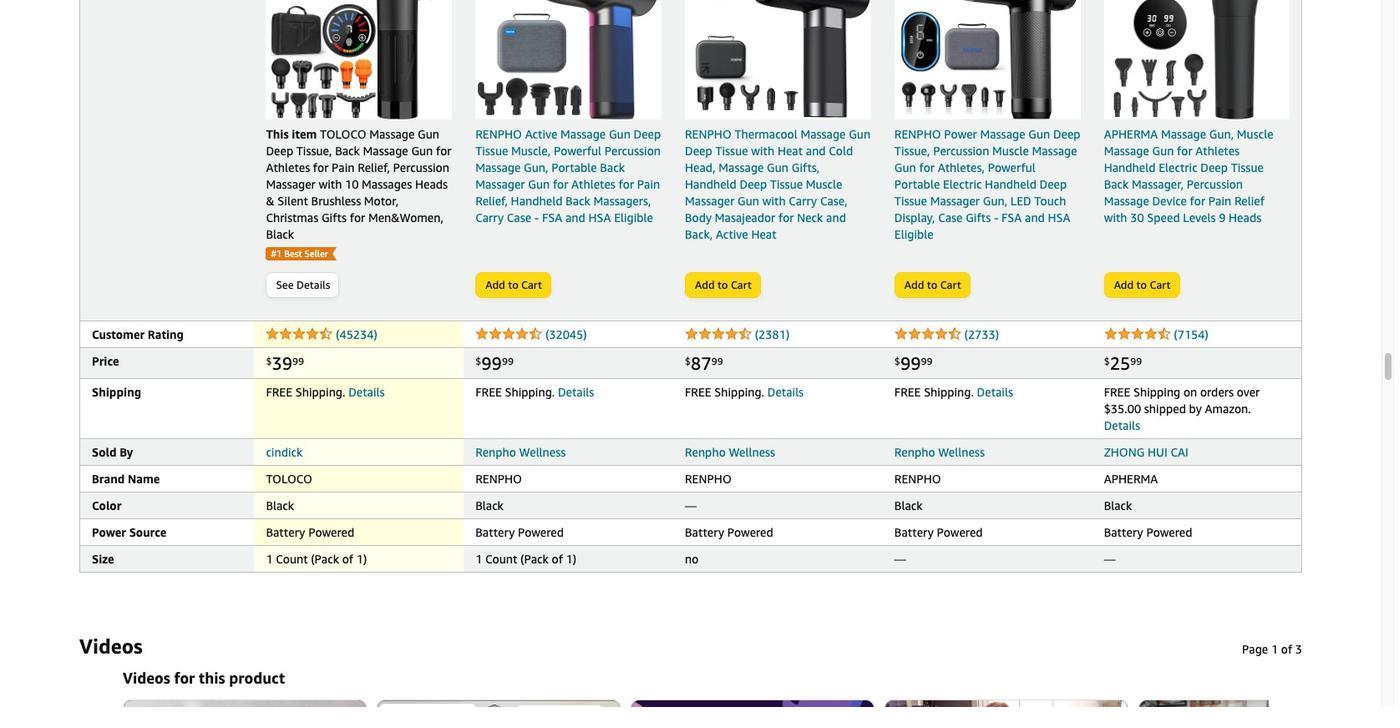Task type: vqa. For each thing, say whether or not it's contained in the screenshot.
dystopian
no



Task type: locate. For each thing, give the bounding box(es) containing it.
0 horizontal spatial fsa
[[542, 211, 563, 225]]

0 vertical spatial athletes
[[1196, 144, 1240, 158]]

heads inside toloco massage gun deep tissue, back massage gun for athletes for pain relief, percussion massager with 10 massages heads & silent brushless motor, christmas gifts for men&women, black
[[415, 177, 448, 192]]

1
[[266, 553, 273, 567], [476, 553, 483, 567], [1272, 643, 1279, 657]]

1 count (pack of 1)
[[266, 553, 367, 567], [476, 553, 577, 567]]

1 to from the left
[[508, 278, 519, 292]]

free for details link underneath '(32045)'
[[476, 385, 502, 400]]

0 horizontal spatial toloco
[[266, 472, 313, 487]]

1 horizontal spatial athletes
[[572, 177, 616, 192]]

3 wellness from the left
[[939, 446, 985, 460]]

eligible
[[614, 211, 654, 225], [895, 227, 934, 242]]

$ inside $ 87 99
[[685, 355, 691, 368]]

fsa
[[542, 211, 563, 225], [1002, 211, 1022, 225]]

0 vertical spatial videos
[[79, 635, 143, 659]]

add to cart submit up (2733)
[[896, 273, 970, 298]]

this item
[[266, 127, 320, 141]]

relief, inside renpho active massage gun deep tissue muscle, powerful percussion massage gun, portable back massager gun for athletes for pain relief, handheld back massagers, carry case - fsa and hsa eligible
[[476, 194, 508, 208]]

portable inside "renpho power massage gun deep tissue, percussion muscle massage gun for athletes, powerful portable electric handheld deep tissue massager gun, led touch display, case gifts - fsa and hsa eligible"
[[895, 177, 941, 192]]

fsa inside renpho active massage gun deep tissue muscle, powerful percussion massage gun, portable back massager gun for athletes for pain relief, handheld back massagers, carry case - fsa and hsa eligible
[[542, 211, 563, 225]]

renpho power massage gun deep tissue, percussion muscle massage gun for athletes, powerful portable electric handheld deep tissue massager gun, led touch display, case gifts - fsa and hsa eligible image
[[895, 0, 1081, 120]]

column header
[[254, 0, 464, 268]]

2 tissue, from the left
[[895, 144, 931, 158]]

0 horizontal spatial heat
[[752, 227, 777, 242]]

1 gifts from the left
[[322, 211, 347, 225]]

1 vertical spatial relief,
[[476, 194, 508, 208]]

brand name
[[92, 472, 160, 487]]

for inside "renpho power massage gun deep tissue, percussion muscle massage gun for athletes, powerful portable electric handheld deep tissue massager gun, led touch display, case gifts - fsa and hsa eligible"
[[920, 161, 935, 175]]

percussion inside "renpho power massage gun deep tissue, percussion muscle massage gun for athletes, powerful portable electric handheld deep tissue massager gun, led touch display, case gifts - fsa and hsa eligible"
[[934, 144, 990, 158]]

hsa for back
[[589, 211, 611, 225]]

gun inside apherma massage gun, muscle massage gun for athletes handheld electric deep tissue back massager, percussion massage device for pain relief with 30 speed levels 9 heads
[[1153, 144, 1175, 158]]

back inside toloco massage gun deep tissue, back massage gun for athletes for pain relief, percussion massager with 10 massages heads & silent brushless motor, christmas gifts for men&women, black
[[335, 144, 360, 158]]

0 horizontal spatial count
[[276, 553, 308, 567]]

3 to from the left
[[928, 278, 938, 292]]

renpho inside renpho thermacool massage gun deep tissue with heat and cold head, massage gun gifts, handheld deep tissue muscle massager gun with carry case, body masajeador for neck and back, active heat
[[685, 127, 732, 141]]

0 horizontal spatial gun,
[[524, 161, 549, 175]]

massagers,
[[594, 194, 651, 208]]

handheld inside apherma massage gun, muscle massage gun for athletes handheld electric deep tissue back massager, percussion massage device for pain relief with 30 speed levels 9 heads
[[1105, 160, 1156, 174]]

tissue
[[476, 144, 509, 158], [716, 144, 749, 158], [1232, 160, 1264, 174], [771, 177, 803, 192], [895, 194, 928, 208]]

massager inside renpho active massage gun deep tissue muscle, powerful percussion massage gun, portable back massager gun for athletes for pain relief, handheld back massagers, carry case - fsa and hsa eligible
[[476, 177, 525, 192]]

0 vertical spatial toloco
[[320, 127, 367, 141]]

shipping
[[92, 385, 141, 400], [1134, 385, 1181, 400]]

percussion up 9
[[1188, 177, 1244, 191]]

portable
[[552, 161, 597, 175], [895, 177, 941, 192]]

gun, down muscle,
[[524, 161, 549, 175]]

renpho active massage gun deep tissue muscle, powerful percussion massage gun, portable back massager gun for athletes for pain relief, handheld back massagers, carry case - fsa and hsa eligible image
[[476, 0, 662, 120]]

0 horizontal spatial renpho wellness link
[[476, 446, 566, 460]]

percussion inside apherma massage gun, muscle massage gun for athletes handheld electric deep tissue back massager, percussion massage device for pain relief with 30 speed levels 9 heads
[[1188, 177, 1244, 191]]

heat
[[778, 144, 803, 158], [752, 227, 777, 242]]

4 cart from the left
[[1151, 278, 1171, 292]]

hsa down massagers,
[[589, 211, 611, 225]]

0 horizontal spatial hsa
[[589, 211, 611, 225]]

1 renpho wellness link from the left
[[476, 446, 566, 460]]

videos element
[[79, 634, 1303, 661]]

1 apherma from the top
[[1105, 127, 1159, 141]]

free for details link below (2733)
[[895, 385, 921, 400]]

5 $ from the left
[[1105, 355, 1111, 368]]

0 horizontal spatial $ 99 99
[[476, 354, 514, 375]]

1 $ from the left
[[266, 355, 272, 368]]

for inside renpho thermacool massage gun deep tissue with heat and cold head, massage gun gifts, handheld deep tissue muscle massager gun with carry case, body masajeador for neck and back, active heat
[[779, 211, 794, 225]]

2 horizontal spatial renpho wellness link
[[895, 446, 985, 460]]

0 horizontal spatial electric
[[944, 177, 982, 192]]

1 vertical spatial power
[[92, 526, 126, 540]]

renpho thermacool massage gun deep tissue with heat and cold head, massage gun gifts, handheld deep tissue muscle massager gun with carry case, body masajeador for neck and back, active heat image
[[685, 0, 872, 120]]

massager down athletes,
[[931, 194, 980, 208]]

0 vertical spatial powerful
[[554, 144, 602, 158]]

(7154) link
[[1175, 328, 1209, 342]]

fsa down led
[[1002, 211, 1022, 225]]

add to cart submit down 30
[[1105, 273, 1180, 298]]

gifts
[[322, 211, 347, 225], [966, 211, 991, 225]]

tissue up display,
[[895, 194, 928, 208]]

tissue, down item
[[297, 144, 332, 158]]

0 vertical spatial active
[[525, 127, 558, 141]]

1 vertical spatial videos
[[123, 670, 170, 688]]

percussion up athletes,
[[934, 144, 990, 158]]

details inside 'free shipping on orders over $35.00  shipped by amazon. details'
[[1105, 419, 1141, 433]]

0 horizontal spatial gifts
[[322, 211, 347, 225]]

2 apherma from the top
[[1105, 472, 1159, 487]]

shipping down price
[[92, 385, 141, 400]]

with
[[752, 144, 775, 158], [319, 177, 342, 192], [763, 194, 786, 208], [1105, 210, 1128, 225]]

portable up display,
[[895, 177, 941, 192]]

heads
[[415, 177, 448, 192], [1230, 210, 1262, 225]]

0 vertical spatial heads
[[415, 177, 448, 192]]

muscle up 'relief'
[[1238, 127, 1274, 141]]

1 horizontal spatial —
[[895, 553, 907, 567]]

1 horizontal spatial renpho wellness link
[[685, 446, 776, 460]]

1 vertical spatial eligible
[[895, 227, 934, 242]]

customer
[[92, 328, 145, 342]]

- for case
[[535, 211, 539, 225]]

video widget card image
[[632, 701, 874, 708]]

gifts inside toloco massage gun deep tissue, back massage gun for athletes for pain relief, percussion massager with 10 massages heads & silent brushless motor, christmas gifts for men&women, black
[[322, 211, 347, 225]]

free shipping. details down $ 87 99
[[685, 385, 804, 400]]

handheld down the head,
[[685, 177, 737, 192]]

2 vertical spatial muscle
[[806, 177, 843, 192]]

2 free shipping. details from the left
[[476, 385, 595, 400]]

tissue, up display,
[[895, 144, 931, 158]]

2 - from the left
[[995, 211, 999, 225]]

0 horizontal spatial —
[[685, 499, 697, 513]]

3 renpho from the left
[[895, 446, 936, 460]]

toloco
[[320, 127, 367, 141], [266, 472, 313, 487]]

power inside "renpho power massage gun deep tissue, percussion muscle massage gun for athletes, powerful portable electric handheld deep tissue massager gun, led touch display, case gifts - fsa and hsa eligible"
[[945, 127, 978, 141]]

1 vertical spatial portable
[[895, 177, 941, 192]]

1 inside videos element
[[1272, 643, 1279, 657]]

pain inside toloco massage gun deep tissue, back massage gun for athletes for pain relief, percussion massager with 10 massages heads & silent brushless motor, christmas gifts for men&women, black
[[332, 161, 355, 175]]

renpho active massage gun deep tissue muscle, powerful percussion massage gun, portable back massager gun for athletes for pain relief, handheld back massagers, carry case - fsa and hsa eligible link
[[476, 0, 662, 227]]

(7154)
[[1175, 328, 1209, 342]]

3 free from the left
[[685, 385, 712, 400]]

apherma down zhong at the bottom right
[[1105, 472, 1159, 487]]

1 vertical spatial heads
[[1230, 210, 1262, 225]]

active up muscle,
[[525, 127, 558, 141]]

0 horizontal spatial case
[[507, 211, 532, 225]]

heads up men&women, at the top left of the page
[[415, 177, 448, 192]]

- inside "renpho power massage gun deep tissue, percussion muscle massage gun for athletes, powerful portable electric handheld deep tissue massager gun, led touch display, case gifts - fsa and hsa eligible"
[[995, 211, 999, 225]]

back up massagers,
[[600, 161, 625, 175]]

muscle up led
[[993, 144, 1030, 158]]

1 vertical spatial carry
[[476, 211, 504, 225]]

silent
[[278, 194, 308, 208]]

and inside "renpho power massage gun deep tissue, percussion muscle massage gun for athletes, powerful portable electric handheld deep tissue massager gun, led touch display, case gifts - fsa and hsa eligible"
[[1026, 211, 1046, 225]]

tissue, inside toloco massage gun deep tissue, back massage gun for athletes for pain relief, percussion massager with 10 massages heads & silent brushless motor, christmas gifts for men&women, black
[[297, 144, 332, 158]]

1 horizontal spatial renpho
[[685, 446, 726, 460]]

—
[[685, 499, 697, 513], [895, 553, 907, 567], [1105, 553, 1116, 567]]

heat up gifts,
[[778, 144, 803, 158]]

muscle,
[[512, 144, 551, 158]]

$ inside $ 25 99
[[1105, 355, 1111, 368]]

2 1 count (pack of 1) from the left
[[476, 553, 577, 567]]

back inside apherma massage gun, muscle massage gun for athletes handheld electric deep tissue back massager, percussion massage device for pain relief with 30 speed levels 9 heads
[[1105, 177, 1130, 191]]

free shipping. details down '(32045)'
[[476, 385, 595, 400]]

1 horizontal spatial heads
[[1230, 210, 1262, 225]]

active inside renpho thermacool massage gun deep tissue with heat and cold head, massage gun gifts, handheld deep tissue muscle massager gun with carry case, body masajeador for neck and back, active heat
[[716, 227, 749, 242]]

powerful up led
[[988, 161, 1036, 175]]

0 vertical spatial carry
[[789, 194, 818, 208]]

wellness
[[520, 446, 566, 460], [729, 446, 776, 460], [939, 446, 985, 460]]

gifts down brushless
[[322, 211, 347, 225]]

tissue left muscle,
[[476, 144, 509, 158]]

handheld up "massager,"
[[1105, 160, 1156, 174]]

with left 30
[[1105, 210, 1128, 225]]

3 renpho wellness link from the left
[[895, 446, 985, 460]]

1 vertical spatial gun,
[[524, 161, 549, 175]]

(32045) link
[[546, 328, 587, 342]]

0 horizontal spatial 1)
[[357, 553, 367, 567]]

1 horizontal spatial shipping
[[1134, 385, 1181, 400]]

battery
[[266, 526, 305, 540], [476, 526, 515, 540], [685, 526, 725, 540], [895, 526, 934, 540], [1105, 526, 1144, 540]]

toloco massage gun deep tissue, back massage gun for athletes for pain relief, percussion massager with 10 massages heads & silent brushless motor, christmas gifts for men&women, black image
[[266, 0, 452, 120]]

1 horizontal spatial wellness
[[729, 446, 776, 460]]

athletes up silent
[[266, 161, 310, 175]]

case right display,
[[939, 211, 963, 225]]

add
[[486, 278, 505, 292], [695, 278, 715, 292], [905, 278, 925, 292], [1115, 278, 1134, 292]]

eligible down display,
[[895, 227, 934, 242]]

1 horizontal spatial 1)
[[566, 553, 577, 567]]

1 horizontal spatial power
[[945, 127, 978, 141]]

active
[[525, 127, 558, 141], [716, 227, 749, 242]]

1 free from the left
[[266, 385, 293, 400]]

portable up massagers,
[[552, 161, 597, 175]]

1 vertical spatial electric
[[944, 177, 982, 192]]

1 vertical spatial toloco
[[266, 472, 313, 487]]

(32045)
[[546, 328, 587, 342]]

page 1 of 3
[[1243, 643, 1303, 657]]

massager down muscle,
[[476, 177, 525, 192]]

2 count from the left
[[486, 553, 518, 567]]

athletes inside apherma massage gun, muscle massage gun for athletes handheld electric deep tissue back massager, percussion massage device for pain relief with 30 speed levels 9 heads
[[1196, 144, 1240, 158]]

(45234) link
[[336, 328, 378, 342]]

1 - from the left
[[535, 211, 539, 225]]

2 vertical spatial gun,
[[983, 194, 1008, 208]]

2 vertical spatial athletes
[[572, 177, 616, 192]]

heads down 'relief'
[[1230, 210, 1262, 225]]

shipping inside 'free shipping on orders over $35.00  shipped by amazon. details'
[[1134, 385, 1181, 400]]

hsa inside "renpho power massage gun deep tissue, percussion muscle massage gun for athletes, powerful portable electric handheld deep tissue massager gun, led touch display, case gifts - fsa and hsa eligible"
[[1049, 211, 1071, 225]]

0 horizontal spatial carry
[[476, 211, 504, 225]]

2 gifts from the left
[[966, 211, 991, 225]]

5 free from the left
[[1105, 385, 1131, 400]]

carry
[[789, 194, 818, 208], [476, 211, 504, 225]]

tissue,
[[297, 144, 332, 158], [895, 144, 931, 158]]

athletes up 'relief'
[[1196, 144, 1240, 158]]

toloco inside toloco massage gun deep tissue, back massage gun for athletes for pain relief, percussion massager with 10 massages heads & silent brushless motor, christmas gifts for men&women, black
[[320, 127, 367, 141]]

1 horizontal spatial hsa
[[1049, 211, 1071, 225]]

with up brushless
[[319, 177, 342, 192]]

percussion inside toloco massage gun deep tissue, back massage gun for athletes for pain relief, percussion massager with 10 massages heads & silent brushless motor, christmas gifts for men&women, black
[[393, 161, 450, 175]]

3 $ from the left
[[685, 355, 691, 368]]

0 horizontal spatial power
[[92, 526, 126, 540]]

renpho wellness link
[[476, 446, 566, 460], [685, 446, 776, 460], [895, 446, 985, 460]]

0 vertical spatial muscle
[[1238, 127, 1274, 141]]

2 horizontal spatial pain
[[1209, 194, 1232, 208]]

apherma for apherma
[[1105, 472, 1159, 487]]

masajeador
[[715, 211, 776, 225]]

4 free from the left
[[895, 385, 921, 400]]

power up athletes,
[[945, 127, 978, 141]]

name
[[128, 472, 160, 487]]

1 horizontal spatial toloco
[[320, 127, 367, 141]]

1 horizontal spatial fsa
[[1002, 211, 1022, 225]]

1 horizontal spatial $ 99 99
[[895, 354, 933, 375]]

1 hsa from the left
[[589, 211, 611, 225]]

and
[[806, 144, 826, 158], [566, 211, 586, 225], [827, 211, 847, 225], [1026, 211, 1046, 225]]

1 horizontal spatial -
[[995, 211, 999, 225]]

5 battery from the left
[[1105, 526, 1144, 540]]

handheld down muscle,
[[511, 194, 563, 208]]

0 vertical spatial eligible
[[614, 211, 654, 225]]

0 horizontal spatial athletes
[[266, 161, 310, 175]]

case down muscle,
[[507, 211, 532, 225]]

0 horizontal spatial renpho
[[476, 446, 516, 460]]

toloco down cindick at the bottom left
[[266, 472, 313, 487]]

handheld up led
[[985, 177, 1037, 192]]

pain up 9
[[1209, 194, 1232, 208]]

details link down '(32045)'
[[558, 385, 595, 400]]

1 $ 99 99 from the left
[[476, 354, 514, 375]]

details down (2381)
[[768, 385, 804, 400]]

pain inside renpho active massage gun deep tissue muscle, powerful percussion massage gun, portable back massager gun for athletes for pain relief, handheld back massagers, carry case - fsa and hsa eligible
[[638, 177, 661, 192]]

muscle up case,
[[806, 177, 843, 192]]

shipping.
[[296, 385, 346, 400], [505, 385, 555, 400], [715, 385, 765, 400], [925, 385, 974, 400]]

free for details link underneath (2381)
[[685, 385, 712, 400]]

toloco right item
[[320, 127, 367, 141]]

details down (45234) link
[[349, 385, 385, 400]]

gun,
[[1210, 127, 1235, 141], [524, 161, 549, 175], [983, 194, 1008, 208]]

gun
[[418, 127, 440, 141], [609, 127, 631, 141], [849, 127, 871, 141], [1029, 127, 1051, 141], [1153, 144, 1175, 158], [412, 144, 433, 158], [767, 161, 789, 175], [895, 161, 917, 175], [528, 177, 550, 192], [738, 194, 760, 208]]

eligible for display,
[[895, 227, 934, 242]]

0 horizontal spatial muscle
[[806, 177, 843, 192]]

and inside renpho active massage gun deep tissue muscle, powerful percussion massage gun, portable back massager gun for athletes for pain relief, handheld back massagers, carry case - fsa and hsa eligible
[[566, 211, 586, 225]]

1 horizontal spatial gifts
[[966, 211, 991, 225]]

2 horizontal spatial of
[[1282, 643, 1293, 657]]

free for details link below (45234) link
[[266, 385, 293, 400]]

0 horizontal spatial eligible
[[614, 211, 654, 225]]

fsa for handheld
[[542, 211, 563, 225]]

shipping up the shipped
[[1134, 385, 1181, 400]]

2 fsa from the left
[[1002, 211, 1022, 225]]

free shipping. details for details link below (2733)
[[895, 385, 1014, 400]]

details down (2733)
[[978, 385, 1014, 400]]

free inside 'free shipping on orders over $35.00  shipped by amazon. details'
[[1105, 385, 1131, 400]]

gun, down apherma massage gun, muscle massage gun for athletes handheld electric deep tissue back massager, percussion massage device for pain relief with 30 speed levels 9 heads image on the top of page
[[1210, 127, 1235, 141]]

3 battery from the left
[[685, 526, 725, 540]]

$ 39 99
[[266, 354, 304, 375]]

2 shipping from the left
[[1134, 385, 1181, 400]]

1 1) from the left
[[357, 553, 367, 567]]

1 fsa from the left
[[542, 211, 563, 225]]

source
[[129, 526, 167, 540]]

2 renpho from the left
[[685, 446, 726, 460]]

1 horizontal spatial count
[[486, 553, 518, 567]]

pain up 10
[[332, 161, 355, 175]]

details down '(32045)'
[[558, 385, 595, 400]]

gifts down athletes,
[[966, 211, 991, 225]]

massager up the body
[[685, 194, 735, 208]]

0 horizontal spatial tissue,
[[297, 144, 332, 158]]

details down $35.00
[[1105, 419, 1141, 433]]

1 horizontal spatial electric
[[1159, 160, 1198, 174]]

tissue inside renpho active massage gun deep tissue muscle, powerful percussion massage gun, portable back massager gun for athletes for pain relief, handheld back massagers, carry case - fsa and hsa eligible
[[476, 144, 509, 158]]

2 hsa from the left
[[1049, 211, 1071, 225]]

handheld inside renpho active massage gun deep tissue muscle, powerful percussion massage gun, portable back massager gun for athletes for pain relief, handheld back massagers, carry case - fsa and hsa eligible
[[511, 194, 563, 208]]

(2381) link
[[755, 328, 790, 342]]

tissue up 'relief'
[[1232, 160, 1264, 174]]

eligible down massagers,
[[614, 211, 654, 225]]

1 horizontal spatial portable
[[895, 177, 941, 192]]

of inside videos element
[[1282, 643, 1293, 657]]

shipping. down '(32045)'
[[505, 385, 555, 400]]

powerful right muscle,
[[554, 144, 602, 158]]

back left massagers,
[[566, 194, 591, 208]]

- inside renpho active massage gun deep tissue muscle, powerful percussion massage gun, portable back massager gun for athletes for pain relief, handheld back massagers, carry case - fsa and hsa eligible
[[535, 211, 539, 225]]

cindick link
[[266, 446, 303, 460]]

1 horizontal spatial eligible
[[895, 227, 934, 242]]

athletes,
[[938, 161, 985, 175]]

hsa down the touch
[[1049, 211, 1071, 225]]

hsa inside renpho active massage gun deep tissue muscle, powerful percussion massage gun, portable back massager gun for athletes for pain relief, handheld back massagers, carry case - fsa and hsa eligible
[[589, 211, 611, 225]]

athletes up massagers,
[[572, 177, 616, 192]]

0 vertical spatial gun,
[[1210, 127, 1235, 141]]

percussion up the massages
[[393, 161, 450, 175]]

deep
[[634, 127, 661, 141], [1054, 127, 1081, 141], [266, 144, 294, 158], [685, 144, 713, 158], [1201, 160, 1229, 174], [740, 177, 768, 192], [1040, 177, 1068, 192]]

2 shipping. from the left
[[505, 385, 555, 400]]

#1 best seller
[[271, 248, 328, 259]]

1 vertical spatial apherma
[[1105, 472, 1159, 487]]

3 free shipping. details from the left
[[685, 385, 804, 400]]

gun, inside "renpho power massage gun deep tissue, percussion muscle massage gun for athletes, powerful portable electric handheld deep tissue massager gun, led touch display, case gifts - fsa and hsa eligible"
[[983, 194, 1008, 208]]

renpho inside renpho active massage gun deep tissue muscle, powerful percussion massage gun, portable back massager gun for athletes for pain relief, handheld back massagers, carry case - fsa and hsa eligible
[[476, 127, 522, 141]]

$ 99 99
[[476, 354, 514, 375], [895, 354, 933, 375]]

0 horizontal spatial wellness
[[520, 446, 566, 460]]

electric down athletes,
[[944, 177, 982, 192]]

pain for renpho
[[638, 177, 661, 192]]

videos inside 'list'
[[123, 670, 170, 688]]

details
[[297, 278, 330, 292], [349, 385, 385, 400], [558, 385, 595, 400], [768, 385, 804, 400], [978, 385, 1014, 400], [1105, 419, 1141, 433]]

shipping. down $ 39 99
[[296, 385, 346, 400]]

0 vertical spatial pain
[[332, 161, 355, 175]]

1 battery powered from the left
[[266, 526, 355, 540]]

4 $ from the left
[[895, 355, 901, 368]]

details for details link below (45234) link
[[349, 385, 385, 400]]

shipped
[[1145, 402, 1187, 416]]

tissue, inside "renpho power massage gun deep tissue, percussion muscle massage gun for athletes, powerful portable electric handheld deep tissue massager gun, led touch display, case gifts - fsa and hsa eligible"
[[895, 144, 931, 158]]

zhong
[[1105, 446, 1145, 460]]

2 add to cart from the left
[[695, 278, 752, 292]]

body
[[685, 211, 712, 225]]

head,
[[685, 161, 716, 175]]

renpho for first renpho wellness link from left
[[476, 446, 516, 460]]

details for details link below (2733)
[[978, 385, 1014, 400]]

details right see on the left top
[[297, 278, 330, 292]]

1 vertical spatial athletes
[[266, 161, 310, 175]]

power down color
[[92, 526, 126, 540]]

3 powered from the left
[[728, 526, 774, 540]]

shipping. down (2733)
[[925, 385, 974, 400]]

$
[[266, 355, 272, 368], [476, 355, 482, 368], [685, 355, 691, 368], [895, 355, 901, 368], [1105, 355, 1111, 368]]

0 vertical spatial portable
[[552, 161, 597, 175]]

eligible inside renpho active massage gun deep tissue muscle, powerful percussion massage gun, portable back massager gun for athletes for pain relief, handheld back massagers, carry case - fsa and hsa eligible
[[614, 211, 654, 225]]

apherma inside apherma massage gun, muscle massage gun for athletes handheld electric deep tissue back massager, percussion massage device for pain relief with 30 speed levels 9 heads
[[1105, 127, 1159, 141]]

pain up massagers,
[[638, 177, 661, 192]]

case inside "renpho power massage gun deep tissue, percussion muscle massage gun for athletes, powerful portable electric handheld deep tissue massager gun, led touch display, case gifts - fsa and hsa eligible"
[[939, 211, 963, 225]]

seller
[[305, 248, 328, 259]]

fsa inside "renpho power massage gun deep tissue, percussion muscle massage gun for athletes, powerful portable electric handheld deep tissue massager gun, led touch display, case gifts - fsa and hsa eligible"
[[1002, 211, 1022, 225]]

1 vertical spatial active
[[716, 227, 749, 242]]

4 free shipping. details from the left
[[895, 385, 1014, 400]]

apherma for apherma massage gun, muscle massage gun for athletes handheld electric deep tissue back massager, percussion massage device for pain relief with 30 speed levels 9 heads
[[1105, 127, 1159, 141]]

apherma massage gun, muscle massage gun for athletes handheld electric deep tissue back massager, percussion massage device for pain relief with 30 speed levels 9 heads link
[[1105, 0, 1291, 226]]

0 vertical spatial heat
[[778, 144, 803, 158]]

3 add to cart submit from the left
[[896, 273, 970, 298]]

power source
[[92, 526, 167, 540]]

0 vertical spatial relief,
[[358, 161, 390, 175]]

1 horizontal spatial carry
[[789, 194, 818, 208]]

see details
[[276, 278, 330, 292]]

1 free shipping. details from the left
[[266, 385, 385, 400]]

1 vertical spatial pain
[[638, 177, 661, 192]]

massager up silent
[[266, 177, 316, 192]]

1 horizontal spatial relief,
[[476, 194, 508, 208]]

2 renpho wellness from the left
[[685, 446, 776, 460]]

2 free from the left
[[476, 385, 502, 400]]

3 battery powered from the left
[[685, 526, 774, 540]]

apherma up "massager,"
[[1105, 127, 1159, 141]]

2 cart from the left
[[731, 278, 752, 292]]

active down the masajeador
[[716, 227, 749, 242]]

powered
[[309, 526, 355, 540], [518, 526, 564, 540], [728, 526, 774, 540], [937, 526, 983, 540], [1147, 526, 1193, 540]]

gun, left led
[[983, 194, 1008, 208]]

0 vertical spatial electric
[[1159, 160, 1198, 174]]

handheld inside "renpho power massage gun deep tissue, percussion muscle massage gun for athletes, powerful portable electric handheld deep tissue massager gun, led touch display, case gifts - fsa and hsa eligible"
[[985, 177, 1037, 192]]

gifts inside "renpho power massage gun deep tissue, percussion muscle massage gun for athletes, powerful portable electric handheld deep tissue massager gun, led touch display, case gifts - fsa and hsa eligible"
[[966, 211, 991, 225]]

1 horizontal spatial gun,
[[983, 194, 1008, 208]]

0 horizontal spatial heads
[[415, 177, 448, 192]]

Add to Cart submit
[[477, 273, 551, 298], [686, 273, 761, 298], [896, 273, 970, 298], [1105, 273, 1180, 298]]

1 horizontal spatial tissue,
[[895, 144, 931, 158]]

1 horizontal spatial renpho wellness
[[685, 446, 776, 460]]

free
[[266, 385, 293, 400], [476, 385, 502, 400], [685, 385, 712, 400], [895, 385, 921, 400], [1105, 385, 1131, 400]]

of
[[342, 553, 354, 567], [552, 553, 563, 567], [1282, 643, 1293, 657]]

- down muscle,
[[535, 211, 539, 225]]

relief, inside toloco massage gun deep tissue, back massage gun for athletes for pain relief, percussion massager with 10 massages heads & silent brushless motor, christmas gifts for men&women, black
[[358, 161, 390, 175]]

2 horizontal spatial renpho wellness
[[895, 446, 985, 460]]

3 cart from the left
[[941, 278, 962, 292]]

eligible inside "renpho power massage gun deep tissue, percussion muscle massage gun for athletes, powerful portable electric handheld deep tissue massager gun, led touch display, case gifts - fsa and hsa eligible"
[[895, 227, 934, 242]]

1 horizontal spatial muscle
[[993, 144, 1030, 158]]

0 horizontal spatial pain
[[332, 161, 355, 175]]

heat down the masajeador
[[752, 227, 777, 242]]

percussion inside renpho active massage gun deep tissue muscle, powerful percussion massage gun, portable back massager gun for athletes for pain relief, handheld back massagers, carry case - fsa and hsa eligible
[[605, 144, 661, 158]]

electric up "massager,"
[[1159, 160, 1198, 174]]

fsa down muscle,
[[542, 211, 563, 225]]

count
[[276, 553, 308, 567], [486, 553, 518, 567]]

pain inside apherma massage gun, muscle massage gun for athletes handheld electric deep tissue back massager, percussion massage device for pain relief with 30 speed levels 9 heads
[[1209, 194, 1232, 208]]

$ 25 99
[[1105, 354, 1143, 375]]

1 horizontal spatial case
[[939, 211, 963, 225]]

1 renpho wellness from the left
[[476, 446, 566, 460]]

free shipping. details for details link below (45234) link
[[266, 385, 385, 400]]

0 horizontal spatial 1 count (pack of 1)
[[266, 553, 367, 567]]

handheld
[[1105, 160, 1156, 174], [685, 177, 737, 192], [985, 177, 1037, 192], [511, 194, 563, 208]]

2 powered from the left
[[518, 526, 564, 540]]

back left "massager,"
[[1105, 177, 1130, 191]]

2 case from the left
[[939, 211, 963, 225]]

battery powered
[[266, 526, 355, 540], [476, 526, 564, 540], [685, 526, 774, 540], [895, 526, 983, 540], [1105, 526, 1193, 540]]

electric inside apherma massage gun, muscle massage gun for athletes handheld electric deep tissue back massager, percussion massage device for pain relief with 30 speed levels 9 heads
[[1159, 160, 1198, 174]]

with inside apherma massage gun, muscle massage gun for athletes handheld electric deep tissue back massager, percussion massage device for pain relief with 30 speed levels 9 heads
[[1105, 210, 1128, 225]]

color
[[92, 499, 121, 513]]

free shipping. details down (2733)
[[895, 385, 1014, 400]]

add to cart submit up '(32045)'
[[477, 273, 551, 298]]

free shipping. details down $ 39 99
[[266, 385, 385, 400]]

massager inside renpho thermacool massage gun deep tissue with heat and cold head, massage gun gifts, handheld deep tissue muscle massager gun with carry case, body masajeador for neck and back, active heat
[[685, 194, 735, 208]]

back up 10
[[335, 144, 360, 158]]

-
[[535, 211, 539, 225], [995, 211, 999, 225]]

2 horizontal spatial renpho
[[895, 446, 936, 460]]

2 horizontal spatial gun,
[[1210, 127, 1235, 141]]

- right display,
[[995, 211, 999, 225]]

percussion up massagers,
[[605, 144, 661, 158]]

1 horizontal spatial (pack
[[521, 553, 549, 567]]

4 shipping. from the left
[[925, 385, 974, 400]]

black inside toloco massage gun deep tissue, back massage gun for athletes for pain relief, percussion massager with 10 massages heads & silent brushless motor, christmas gifts for men&women, black
[[266, 227, 294, 242]]

1 horizontal spatial 1
[[476, 553, 483, 567]]

1 tissue, from the left
[[297, 144, 332, 158]]

0 horizontal spatial shipping
[[92, 385, 141, 400]]

gifts for for
[[322, 211, 347, 225]]

0 horizontal spatial relief,
[[358, 161, 390, 175]]

add to cart submit down back,
[[686, 273, 761, 298]]

0 horizontal spatial portable
[[552, 161, 597, 175]]

free shipping. details
[[266, 385, 385, 400], [476, 385, 595, 400], [685, 385, 804, 400], [895, 385, 1014, 400]]

$35.00
[[1105, 402, 1142, 416]]

1 horizontal spatial of
[[552, 553, 563, 567]]

0 vertical spatial apherma
[[1105, 127, 1159, 141]]

2 horizontal spatial 1
[[1272, 643, 1279, 657]]

1 renpho from the left
[[476, 446, 516, 460]]

1 vertical spatial muscle
[[993, 144, 1030, 158]]

shipping. down $ 87 99
[[715, 385, 765, 400]]

muscle inside apherma massage gun, muscle massage gun for athletes handheld electric deep tissue back massager, percussion massage device for pain relief with 30 speed levels 9 heads
[[1238, 127, 1274, 141]]

0 horizontal spatial -
[[535, 211, 539, 225]]

toloco for toloco
[[266, 472, 313, 487]]

levels
[[1184, 210, 1217, 225]]

videos
[[79, 635, 143, 659], [123, 670, 170, 688]]

#1
[[271, 248, 282, 259]]

1 case from the left
[[507, 211, 532, 225]]



Task type: describe. For each thing, give the bounding box(es) containing it.
thermacool
[[735, 127, 798, 141]]

3 shipping. from the left
[[715, 385, 765, 400]]

4 to from the left
[[1137, 278, 1148, 292]]

1 add to cart submit from the left
[[477, 273, 551, 298]]

see details link
[[267, 273, 339, 298]]

- for gifts
[[995, 211, 999, 225]]

zhong hui cai
[[1105, 446, 1189, 460]]

details link down $35.00
[[1105, 419, 1141, 433]]

details for details link underneath (2381)
[[768, 385, 804, 400]]

gifts,
[[792, 161, 820, 175]]

99 inside $ 39 99
[[293, 355, 304, 368]]

christmas
[[266, 211, 319, 225]]

tissue down gifts,
[[771, 177, 803, 192]]

1 (pack from the left
[[311, 553, 339, 567]]

1 add from the left
[[486, 278, 505, 292]]

videos for this product list
[[113, 669, 1395, 708]]

handheld inside renpho thermacool massage gun deep tissue with heat and cold head, massage gun gifts, handheld deep tissue muscle massager gun with carry case, body masajeador for neck and back, active heat
[[685, 177, 737, 192]]

renpho inside "renpho power massage gun deep tissue, percussion muscle massage gun for athletes, powerful portable electric handheld deep tissue massager gun, led touch display, case gifts - fsa and hsa eligible"
[[895, 127, 942, 141]]

(2381)
[[755, 328, 790, 342]]

case,
[[821, 194, 848, 208]]

1 horizontal spatial heat
[[778, 144, 803, 158]]

by
[[120, 446, 133, 460]]

2 $ from the left
[[476, 355, 482, 368]]

details link down (2733)
[[978, 385, 1014, 400]]

tissue inside apherma massage gun, muscle massage gun for athletes handheld electric deep tissue back massager, percussion massage device for pain relief with 30 speed levels 9 heads
[[1232, 160, 1264, 174]]

apherma massage gun, muscle massage gun for athletes handheld electric deep tissue back massager, percussion massage device for pain relief with 30 speed levels 9 heads
[[1105, 127, 1274, 225]]

1 shipping. from the left
[[296, 385, 346, 400]]

1 wellness from the left
[[520, 446, 566, 460]]

1 add to cart from the left
[[486, 278, 543, 292]]

tissue inside "renpho power massage gun deep tissue, percussion muscle massage gun for athletes, powerful portable electric handheld deep tissue massager gun, led touch display, case gifts - fsa and hsa eligible"
[[895, 194, 928, 208]]

2 battery from the left
[[476, 526, 515, 540]]

3 add to cart from the left
[[905, 278, 962, 292]]

hui
[[1148, 446, 1168, 460]]

orders
[[1201, 385, 1235, 400]]

free shipping. details for details link underneath (2381)
[[685, 385, 804, 400]]

massager,
[[1133, 177, 1184, 191]]

1 battery from the left
[[266, 526, 305, 540]]

30
[[1131, 210, 1145, 225]]

details link down (2381)
[[768, 385, 804, 400]]

deep inside renpho active massage gun deep tissue muscle, powerful percussion massage gun, portable back massager gun for athletes for pain relief, handheld back massagers, carry case - fsa and hsa eligible
[[634, 127, 661, 141]]

25
[[1111, 354, 1131, 375]]

this
[[199, 670, 225, 688]]

0 horizontal spatial 1
[[266, 553, 273, 567]]

toloco massage gun deep tissue, back massage gun for athletes for pain relief, percussion massager with 10 massages heads & silent brushless motor, christmas gifts for men&women, black
[[266, 127, 452, 242]]

2 horizontal spatial —
[[1105, 553, 1116, 567]]

99 inside $ 25 99
[[1131, 355, 1143, 368]]

with inside toloco massage gun deep tissue, back massage gun for athletes for pain relief, percussion massager with 10 massages heads & silent brushless motor, christmas gifts for men&women, black
[[319, 177, 342, 192]]

column header containing this item
[[254, 0, 464, 268]]

cai
[[1171, 446, 1189, 460]]

$ 87 99
[[685, 354, 724, 375]]

renpho for second renpho wellness link from the right
[[685, 446, 726, 460]]

motor,
[[364, 194, 399, 208]]

item
[[292, 127, 317, 141]]

page
[[1243, 643, 1269, 657]]

videos for videos for this product
[[123, 670, 170, 688]]

electric inside "renpho power massage gun deep tissue, percussion muscle massage gun for athletes, powerful portable electric handheld deep tissue massager gun, led touch display, case gifts - fsa and hsa eligible"
[[944, 177, 982, 192]]

no
[[685, 553, 699, 567]]

gun, inside apherma massage gun, muscle massage gun for athletes handheld electric deep tissue back massager, percussion massage device for pain relief with 30 speed levels 9 heads
[[1210, 127, 1235, 141]]

4 add to cart from the left
[[1115, 278, 1171, 292]]

gun, inside renpho active massage gun deep tissue muscle, powerful percussion massage gun, portable back massager gun for athletes for pain relief, handheld back massagers, carry case - fsa and hsa eligible
[[524, 161, 549, 175]]

87
[[691, 354, 712, 375]]

and for renpho thermacool massage gun deep tissue with heat and cold head, massage gun gifts, handheld deep tissue muscle massager gun with carry case, body masajeador for neck and back, active heat
[[827, 211, 847, 225]]

videos for videos
[[79, 635, 143, 659]]

and for renpho power massage gun deep tissue, percussion muscle massage gun for athletes, powerful portable electric handheld deep tissue massager gun, led touch display, case gifts - fsa and hsa eligible
[[1026, 211, 1046, 225]]

over
[[1238, 385, 1261, 400]]

renpho power massage gun deep tissue, percussion muscle massage gun for athletes, powerful portable electric handheld deep tissue massager gun, led touch display, case gifts - fsa and hsa eligible
[[895, 127, 1081, 242]]

1 count from the left
[[276, 553, 308, 567]]

display,
[[895, 211, 936, 225]]

2 add to cart submit from the left
[[686, 273, 761, 298]]

price
[[92, 355, 119, 369]]

renpho for 1st renpho wellness link from the right
[[895, 446, 936, 460]]

5 powered from the left
[[1147, 526, 1193, 540]]

for inside 'list'
[[174, 670, 195, 688]]

relief
[[1235, 194, 1265, 208]]

renpho power massage gun deep tissue, percussion muscle massage gun for athletes, powerful portable electric handheld deep tissue massager gun, led touch display, case gifts - fsa and hsa eligible link
[[895, 0, 1081, 243]]

cindick
[[266, 446, 303, 460]]

renpho thermacool massage gun deep tissue with heat and cold head, massage gun gifts, handheld deep tissue muscle massager gun with carry case, body masajeador for neck and back, active heat
[[685, 127, 871, 242]]

tissue up the head,
[[716, 144, 749, 158]]

gifts for -
[[966, 211, 991, 225]]

2 wellness from the left
[[729, 446, 776, 460]]

hsa for touch
[[1049, 211, 1071, 225]]

portable inside renpho active massage gun deep tissue muscle, powerful percussion massage gun, portable back massager gun for athletes for pain relief, handheld back massagers, carry case - fsa and hsa eligible
[[552, 161, 597, 175]]

renpho active massage gun deep tissue muscle, powerful percussion massage gun, portable back massager gun for athletes for pain relief, handheld back massagers, carry case - fsa and hsa eligible
[[476, 127, 661, 225]]

0 horizontal spatial of
[[342, 553, 354, 567]]

by
[[1190, 402, 1203, 416]]

eligible for massagers,
[[614, 211, 654, 225]]

2 1) from the left
[[566, 553, 577, 567]]

touch
[[1035, 194, 1067, 208]]

4 battery powered from the left
[[895, 526, 983, 540]]

with down thermacool
[[752, 144, 775, 158]]

details link down (45234) link
[[349, 385, 385, 400]]

2 renpho wellness link from the left
[[685, 446, 776, 460]]

massages
[[362, 177, 412, 192]]

carry inside renpho active massage gun deep tissue muscle, powerful percussion massage gun, portable back massager gun for athletes for pain relief, handheld back massagers, carry case - fsa and hsa eligible
[[476, 211, 504, 225]]

1 1 count (pack of 1) from the left
[[266, 553, 367, 567]]

5 battery powered from the left
[[1105, 526, 1193, 540]]

4 add to cart submit from the left
[[1105, 273, 1180, 298]]

athletes inside renpho active massage gun deep tissue muscle, powerful percussion massage gun, portable back massager gun for athletes for pain relief, handheld back massagers, carry case - fsa and hsa eligible
[[572, 177, 616, 192]]

rating
[[148, 328, 184, 342]]

3 renpho wellness from the left
[[895, 446, 985, 460]]

heads inside apherma massage gun, muscle massage gun for athletes handheld electric deep tissue back massager, percussion massage device for pain relief with 30 speed levels 9 heads
[[1230, 210, 1262, 225]]

muscle inside renpho thermacool massage gun deep tissue with heat and cold head, massage gun gifts, handheld deep tissue muscle massager gun with carry case, body masajeador for neck and back, active heat
[[806, 177, 843, 192]]

muscle inside "renpho power massage gun deep tissue, percussion muscle massage gun for athletes, powerful portable electric handheld deep tissue massager gun, led touch display, case gifts - fsa and hsa eligible"
[[993, 144, 1030, 158]]

best
[[284, 248, 302, 259]]

amazon.
[[1206, 402, 1252, 416]]

sold by
[[92, 446, 133, 460]]

#1 best seller link
[[266, 248, 336, 262]]

&
[[266, 194, 275, 208]]

with up the masajeador
[[763, 194, 786, 208]]

case inside renpho active massage gun deep tissue muscle, powerful percussion massage gun, portable back massager gun for athletes for pain relief, handheld back massagers, carry case - fsa and hsa eligible
[[507, 211, 532, 225]]

free for details link under $35.00
[[1105, 385, 1131, 400]]

(2733)
[[965, 328, 1000, 342]]

deep inside apherma massage gun, muscle massage gun for athletes handheld electric deep tissue back massager, percussion massage device for pain relief with 30 speed levels 9 heads
[[1201, 160, 1229, 174]]

apherma massage gun, muscle massage gun for athletes handheld electric deep tissue back massager, percussion massage device for pain relief with 30 speed levels 9 heads image
[[1105, 0, 1291, 119]]

3 add from the left
[[905, 278, 925, 292]]

1 shipping from the left
[[92, 385, 141, 400]]

device
[[1153, 194, 1188, 208]]

brand
[[92, 472, 125, 487]]

active inside renpho active massage gun deep tissue muscle, powerful percussion massage gun, portable back massager gun for athletes for pain relief, handheld back massagers, carry case - fsa and hsa eligible
[[525, 127, 558, 141]]

renpho thermacool massage gun deep tissue with heat and cold head, massage gun gifts, handheld deep tissue muscle massager gun with carry case, body masajeador for neck and back, active heat link
[[685, 0, 872, 243]]

men&women,
[[369, 211, 444, 225]]

2 (pack from the left
[[521, 553, 549, 567]]

2 $ 99 99 from the left
[[895, 354, 933, 375]]

cold
[[829, 144, 853, 158]]

fsa for led
[[1002, 211, 1022, 225]]

free shipping on orders over $35.00  shipped by amazon. details
[[1105, 385, 1261, 433]]

brushless
[[311, 194, 361, 208]]

customer rating
[[92, 328, 184, 342]]

1 cart from the left
[[522, 278, 543, 292]]

zhong hui cai link
[[1105, 446, 1189, 460]]

deep inside toloco massage gun deep tissue, back massage gun for athletes for pain relief, percussion massager with 10 massages heads & silent brushless motor, christmas gifts for men&women, black
[[266, 144, 294, 158]]

4 powered from the left
[[937, 526, 983, 540]]

videos for this product
[[123, 670, 285, 688]]

free shipping. details for details link underneath '(32045)'
[[476, 385, 595, 400]]

see
[[276, 278, 294, 292]]

toloco for toloco massage gun deep tissue, back massage gun for athletes for pain relief, percussion massager with 10 massages heads & silent brushless motor, christmas gifts for men&women, black
[[320, 127, 367, 141]]

10
[[345, 177, 359, 192]]

athletes inside toloco massage gun deep tissue, back massage gun for athletes for pain relief, percussion massager with 10 massages heads & silent brushless motor, christmas gifts for men&women, black
[[266, 161, 310, 175]]

4 add from the left
[[1115, 278, 1134, 292]]

product
[[229, 670, 285, 688]]

pain for apherma
[[1209, 194, 1232, 208]]

size
[[92, 553, 114, 567]]

2 add from the left
[[695, 278, 715, 292]]

back,
[[685, 227, 713, 242]]

9
[[1220, 210, 1226, 225]]

massager inside toloco massage gun deep tissue, back massage gun for athletes for pain relief, percussion massager with 10 massages heads & silent brushless motor, christmas gifts for men&women, black
[[266, 177, 316, 192]]

(45234)
[[336, 328, 378, 342]]

2 battery powered from the left
[[476, 526, 564, 540]]

3
[[1296, 643, 1303, 657]]

led
[[1011, 194, 1032, 208]]

and for renpho active massage gun deep tissue muscle, powerful percussion massage gun, portable back massager gun for athletes for pain relief, handheld back massagers, carry case - fsa and hsa eligible
[[566, 211, 586, 225]]

powerful inside "renpho power massage gun deep tissue, percussion muscle massage gun for athletes, powerful portable electric handheld deep tissue massager gun, led touch display, case gifts - fsa and hsa eligible"
[[988, 161, 1036, 175]]

2 to from the left
[[718, 278, 728, 292]]

powerful inside renpho active massage gun deep tissue muscle, powerful percussion massage gun, portable back massager gun for athletes for pain relief, handheld back massagers, carry case - fsa and hsa eligible
[[554, 144, 602, 158]]

massager inside "renpho power massage gun deep tissue, percussion muscle massage gun for athletes, powerful portable electric handheld deep tissue massager gun, led touch display, case gifts - fsa and hsa eligible"
[[931, 194, 980, 208]]

on
[[1184, 385, 1198, 400]]

(2733) link
[[965, 328, 1000, 342]]

4 battery from the left
[[895, 526, 934, 540]]

carry inside renpho thermacool massage gun deep tissue with heat and cold head, massage gun gifts, handheld deep tissue muscle massager gun with carry case, body masajeador for neck and back, active heat
[[789, 194, 818, 208]]

1 powered from the left
[[309, 526, 355, 540]]

speed
[[1148, 210, 1181, 225]]

neck
[[798, 211, 824, 225]]

$ inside $ 39 99
[[266, 355, 272, 368]]

99 inside $ 87 99
[[712, 355, 724, 368]]

details for details link underneath '(32045)'
[[558, 385, 595, 400]]

sold
[[92, 446, 117, 460]]

1 vertical spatial heat
[[752, 227, 777, 242]]



